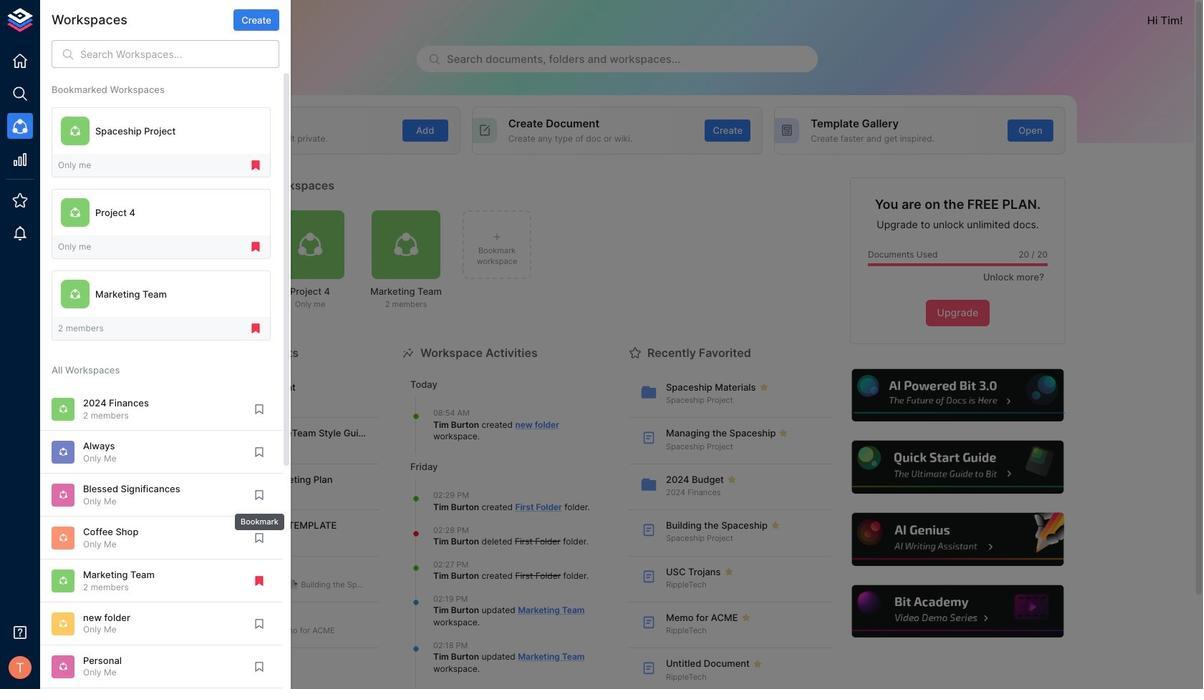 Task type: locate. For each thing, give the bounding box(es) containing it.
2 help image from the top
[[850, 439, 1066, 496]]

bookmark image
[[253, 403, 266, 416], [253, 446, 266, 459], [253, 489, 266, 502], [253, 532, 266, 545], [253, 618, 266, 631], [253, 661, 266, 674]]

Search Workspaces... text field
[[80, 40, 279, 68]]

tooltip
[[234, 504, 286, 533]]

2 vertical spatial remove bookmark image
[[253, 575, 266, 588]]

remove bookmark image
[[249, 159, 262, 172], [249, 241, 262, 254], [253, 575, 266, 588]]

4 help image from the top
[[850, 584, 1066, 641]]

2 bookmark image from the top
[[253, 446, 266, 459]]

1 bookmark image from the top
[[253, 403, 266, 416]]

1 vertical spatial remove bookmark image
[[249, 241, 262, 254]]

3 help image from the top
[[850, 512, 1066, 569]]

help image
[[850, 367, 1066, 424], [850, 439, 1066, 496], [850, 512, 1066, 569], [850, 584, 1066, 641]]



Task type: describe. For each thing, give the bounding box(es) containing it.
remove bookmark image
[[249, 323, 262, 335]]

5 bookmark image from the top
[[253, 618, 266, 631]]

4 bookmark image from the top
[[253, 532, 266, 545]]

3 bookmark image from the top
[[253, 489, 266, 502]]

0 vertical spatial remove bookmark image
[[249, 159, 262, 172]]

1 help image from the top
[[850, 367, 1066, 424]]

6 bookmark image from the top
[[253, 661, 266, 674]]



Task type: vqa. For each thing, say whether or not it's contained in the screenshot.
the right Theme
no



